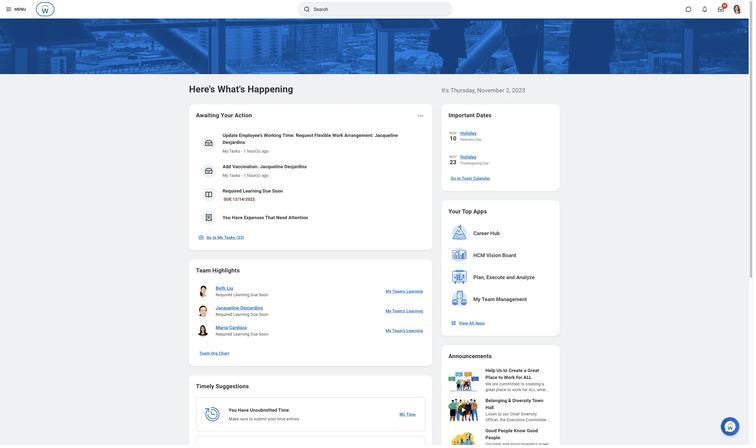 Task type: describe. For each thing, give the bounding box(es) containing it.
you have expenses that need attention button
[[196, 206, 426, 229]]

nov for 10
[[450, 131, 457, 135]]

team org chart button
[[197, 348, 232, 359]]

cardoza
[[229, 325, 247, 331]]

holiday thanksgiving day
[[460, 154, 489, 165]]

awaiting your action
[[196, 112, 252, 119]]

required for jacqueline
[[216, 312, 232, 317]]

menu banner
[[0, 0, 749, 19]]

my team's learning button for liu
[[384, 286, 426, 297]]

learning inside awaiting your action list
[[243, 188, 262, 194]]

know
[[514, 428, 526, 434]]

team inside team org chart button
[[200, 351, 210, 356]]

arrangement:
[[345, 133, 374, 138]]

wher
[[537, 388, 546, 392]]

team's for liu
[[393, 289, 406, 294]]

learning inside maria cardoza required learning due soon
[[233, 332, 250, 337]]

1 vertical spatial tasks
[[229, 173, 240, 178]]

your
[[268, 417, 276, 422]]

my team's learning for liu
[[386, 289, 423, 294]]

12/14/2022
[[233, 197, 255, 202]]

menu
[[14, 7, 26, 11]]

Search Workday  search field
[[314, 3, 440, 16]]

we
[[486, 382, 492, 387]]

… inside belonging & diversity town hall listen to our chief diversity officer, the executive committee …
[[548, 418, 551, 422]]

go to my tasks (33) button
[[196, 232, 248, 243]]

you for you have unsubmitted time
[[229, 408, 237, 413]]

view
[[459, 321, 468, 326]]

top
[[462, 208, 472, 215]]

executive
[[507, 418, 525, 422]]

place
[[486, 375, 498, 380]]

dates
[[477, 112, 492, 119]]

add vaccination: jacqueline desjardins
[[223, 164, 307, 170]]

day for 10
[[476, 138, 482, 142]]

my time button
[[398, 409, 418, 420]]

time
[[277, 417, 286, 422]]

update
[[223, 133, 238, 138]]

you have expenses that need attention
[[223, 215, 308, 221]]

flexible
[[315, 133, 331, 138]]

due left 12/14/2022
[[224, 197, 232, 202]]

1 vertical spatial inbox image
[[205, 167, 213, 175]]

action
[[235, 112, 252, 119]]

career
[[474, 230, 489, 236]]

work inside help us to create a great place to work for all we are committed to creating a great place to work for all wher …
[[504, 375, 515, 380]]

you have unsubmitted time
[[229, 408, 289, 413]]

time:
[[283, 133, 295, 138]]

unsubmitted
[[250, 408, 277, 413]]

beth liu button
[[214, 285, 236, 292]]

beth liu required learning due soon
[[216, 286, 269, 297]]

vaccination:
[[233, 164, 259, 170]]

make
[[229, 417, 239, 422]]

2 my tasks - 1 hour(s) ago from the top
[[223, 173, 269, 178]]

1 vertical spatial your
[[449, 208, 461, 215]]

1 vertical spatial diversity
[[521, 412, 537, 417]]

listen
[[486, 412, 497, 417]]

inbox large image
[[719, 6, 724, 12]]

analyze
[[517, 274, 535, 280]]

team org chart
[[200, 351, 229, 356]]

menu button
[[0, 0, 33, 19]]

1 hour(s) from the top
[[247, 149, 261, 154]]

due for beth liu
[[251, 293, 258, 297]]

holiday for 23
[[461, 154, 477, 160]]

highlights
[[213, 267, 240, 274]]

create
[[509, 368, 523, 373]]

1 vertical spatial all
[[529, 388, 536, 392]]

1 - from the top
[[241, 149, 243, 154]]

1 vertical spatial people
[[486, 435, 501, 441]]

2 hour(s) from the top
[[247, 173, 261, 178]]

add
[[223, 164, 231, 170]]

place
[[497, 388, 507, 392]]

chief
[[510, 412, 520, 417]]

search image
[[304, 6, 310, 13]]

great
[[486, 388, 496, 392]]

tasks inside button
[[224, 235, 235, 240]]

0 horizontal spatial time
[[278, 408, 289, 413]]

team highlights
[[196, 267, 240, 274]]

here's
[[189, 84, 215, 95]]

to right sure
[[249, 417, 253, 422]]

career hub button
[[449, 223, 554, 244]]

1 vertical spatial desjardins
[[285, 164, 307, 170]]

announcements
[[449, 353, 492, 360]]

thanksgiving
[[460, 161, 482, 165]]

my time
[[400, 412, 416, 417]]

my team management
[[474, 296, 527, 303]]

jacqueline desjardins button
[[214, 305, 266, 312]]

update employee's working time: request flexible work arrangement: jacqueline desjardins
[[223, 133, 398, 145]]

1 horizontal spatial jacqueline
[[260, 164, 283, 170]]

team's for desjardins
[[393, 309, 406, 314]]

0 vertical spatial people
[[498, 428, 513, 434]]

soon for desjardins
[[259, 312, 269, 317]]

23
[[450, 159, 457, 166]]

employee's
[[239, 133, 263, 138]]

go to team calendar button
[[449, 173, 493, 184]]

to down 'dashboard expenses' 'image' on the top of the page
[[213, 235, 217, 240]]

awaiting your action list
[[196, 127, 426, 229]]

learning inside beth liu required learning due soon
[[233, 293, 250, 297]]

apps for your top apps
[[474, 208, 487, 215]]

town
[[533, 398, 544, 404]]

november
[[478, 87, 505, 94]]

due 12/14/2022
[[224, 197, 255, 202]]

nov 10
[[450, 131, 457, 142]]

maria cardoza button
[[214, 325, 249, 331]]

my team's learning button for desjardins
[[384, 305, 426, 317]]

help us to create a great place to work for all we are committed to creating a great place to work for all wher …
[[486, 368, 549, 392]]

jacqueline desjardins required learning due soon
[[216, 305, 269, 317]]

liu
[[227, 286, 234, 291]]

happening
[[248, 84, 293, 95]]

help
[[486, 368, 496, 373]]

view all apps button
[[449, 318, 489, 329]]

work inside update employee's working time: request flexible work arrangement: jacqueline desjardins
[[332, 133, 343, 138]]

holiday button for 23
[[460, 154, 553, 161]]

my team's learning button for cardoza
[[384, 325, 426, 337]]

officer,
[[486, 418, 499, 422]]

hub
[[491, 230, 500, 236]]

nbox image
[[451, 320, 457, 326]]

required learning due soon
[[223, 188, 283, 194]]

holiday veterans day
[[460, 131, 482, 142]]

timely
[[196, 383, 214, 390]]

thursday,
[[451, 87, 476, 94]]

chart
[[219, 351, 229, 356]]

33 button
[[715, 3, 728, 16]]

time inside button
[[407, 412, 416, 417]]



Task type: locate. For each thing, give the bounding box(es) containing it.
request
[[296, 133, 314, 138]]

board
[[503, 252, 517, 258]]

1 vertical spatial have
[[238, 408, 249, 413]]

0 vertical spatial my team's learning
[[386, 289, 423, 294]]

notifications element
[[736, 12, 741, 16]]

belonging & diversity town hall listen to our chief diversity officer, the executive committee …
[[486, 398, 551, 422]]

apps for view all apps
[[476, 321, 485, 326]]

holiday inside holiday veterans day
[[461, 131, 477, 136]]

0 horizontal spatial go
[[207, 235, 212, 240]]

due up jacqueline desjardins button
[[251, 293, 258, 297]]

my inside button
[[218, 235, 223, 240]]

go for go to team calendar
[[451, 176, 456, 181]]

good people know good people
[[486, 428, 538, 441]]

apps
[[474, 208, 487, 215], [476, 321, 485, 326]]

jacqueline right the vaccination:
[[260, 164, 283, 170]]

soon inside awaiting your action list
[[272, 188, 283, 194]]

33
[[724, 4, 727, 7]]

1 vertical spatial a
[[542, 382, 544, 387]]

due inside beth liu required learning due soon
[[251, 293, 258, 297]]

…
[[546, 388, 549, 392], [548, 418, 551, 422]]

announcements element
[[449, 367, 553, 445]]

0 vertical spatial all
[[524, 375, 532, 380]]

notifications large image
[[702, 6, 708, 12]]

2 team's from the top
[[393, 309, 406, 314]]

3 my team's learning from the top
[[386, 329, 423, 333]]

great
[[528, 368, 540, 373]]

(33)
[[237, 235, 244, 240]]

1 vertical spatial my team's learning
[[386, 309, 423, 314]]

my team's learning for desjardins
[[386, 309, 423, 314]]

2 horizontal spatial jacqueline
[[375, 133, 398, 138]]

dashboard expenses image
[[205, 214, 213, 222]]

due for maria cardoza
[[251, 332, 258, 337]]

team's for cardoza
[[393, 329, 406, 333]]

entries
[[287, 417, 299, 422]]

0 vertical spatial holiday
[[461, 131, 477, 136]]

0 vertical spatial hour(s)
[[247, 149, 261, 154]]

2 ago from the top
[[262, 173, 269, 178]]

justify image
[[5, 6, 12, 13]]

0 vertical spatial have
[[232, 215, 243, 221]]

attention
[[289, 215, 308, 221]]

need
[[276, 215, 287, 221]]

a left great
[[524, 368, 527, 373]]

media play image
[[460, 407, 467, 414]]

have for expenses
[[232, 215, 243, 221]]

my team's learning for cardoza
[[386, 329, 423, 333]]

1 team's from the top
[[393, 289, 406, 294]]

0 vertical spatial holiday button
[[460, 130, 553, 137]]

2 good from the left
[[527, 428, 538, 434]]

0 vertical spatial work
[[332, 133, 343, 138]]

1 vertical spatial day
[[483, 161, 489, 165]]

0 horizontal spatial day
[[476, 138, 482, 142]]

0 vertical spatial nov
[[450, 131, 457, 135]]

hcm vision board
[[474, 252, 517, 258]]

expenses
[[244, 215, 264, 221]]

us
[[497, 368, 502, 373]]

creating
[[526, 382, 541, 387]]

to down us
[[499, 375, 503, 380]]

1 vertical spatial jacqueline
[[260, 164, 283, 170]]

0 vertical spatial your
[[221, 112, 233, 119]]

day right veterans
[[476, 138, 482, 142]]

soon inside maria cardoza required learning due soon
[[259, 332, 269, 337]]

1 vertical spatial apps
[[476, 321, 485, 326]]

hall
[[486, 405, 494, 411]]

0 vertical spatial ago
[[262, 149, 269, 154]]

day right thanksgiving
[[483, 161, 489, 165]]

all up 'creating'
[[524, 375, 532, 380]]

team inside the my team management button
[[482, 296, 495, 303]]

due inside maria cardoza required learning due soon
[[251, 332, 258, 337]]

have up sure
[[238, 408, 249, 413]]

to down committed on the right bottom of page
[[508, 388, 512, 392]]

hour(s) down the vaccination:
[[247, 173, 261, 178]]

here's what's happening main content
[[0, 19, 749, 445]]

1 holiday from the top
[[461, 131, 477, 136]]

calendar
[[474, 176, 491, 181]]

nov left holiday veterans day
[[450, 131, 457, 135]]

are
[[493, 382, 499, 387]]

you right 'dashboard expenses' 'image' on the top of the page
[[223, 215, 231, 221]]

0 vertical spatial team's
[[393, 289, 406, 294]]

inbox image down awaiting
[[205, 139, 213, 147]]

go down 23
[[451, 176, 456, 181]]

apps right top
[[474, 208, 487, 215]]

all
[[470, 321, 475, 326]]

holiday
[[461, 131, 477, 136], [461, 154, 477, 160]]

team highlights list
[[196, 282, 426, 341]]

0 vertical spatial apps
[[474, 208, 487, 215]]

awaiting
[[196, 112, 219, 119]]

my tasks - 1 hour(s) ago up the vaccination:
[[223, 149, 269, 154]]

team
[[462, 176, 473, 181], [196, 267, 211, 274], [482, 296, 495, 303], [200, 351, 210, 356]]

profile logan mcneil image
[[733, 5, 742, 15]]

plan,
[[474, 274, 485, 280]]

required inside awaiting your action list
[[223, 188, 242, 194]]

holiday up veterans
[[461, 131, 477, 136]]

1 vertical spatial work
[[504, 375, 515, 380]]

diversity down work
[[513, 398, 532, 404]]

nov for 23
[[450, 155, 457, 159]]

and
[[507, 274, 515, 280]]

to right us
[[504, 368, 508, 373]]

inbox image inside go to my tasks (33) button
[[198, 235, 204, 240]]

jacqueline
[[375, 133, 398, 138], [260, 164, 283, 170], [216, 305, 239, 311]]

a up wher at bottom
[[542, 382, 544, 387]]

0 vertical spatial diversity
[[513, 398, 532, 404]]

sure
[[240, 417, 248, 422]]

1 horizontal spatial work
[[504, 375, 515, 380]]

1 vertical spatial for
[[523, 388, 528, 392]]

for down create
[[517, 375, 523, 380]]

my
[[223, 149, 228, 154], [223, 173, 228, 178], [218, 235, 223, 240], [386, 289, 392, 294], [474, 296, 481, 303], [386, 309, 392, 314], [386, 329, 392, 333], [400, 412, 406, 417]]

jacqueline inside the jacqueline desjardins required learning due soon
[[216, 305, 239, 311]]

timely suggestions
[[196, 383, 249, 390]]

the
[[500, 418, 506, 422]]

due down add vaccination: jacqueline desjardins
[[263, 188, 271, 194]]

1 my team's learning button from the top
[[384, 286, 426, 297]]

submit
[[254, 417, 267, 422]]

0 horizontal spatial jacqueline
[[216, 305, 239, 311]]

tasks left (33)
[[224, 235, 235, 240]]

tasks down update
[[229, 149, 240, 154]]

for right work
[[523, 388, 528, 392]]

your left action
[[221, 112, 233, 119]]

1 vertical spatial -
[[241, 173, 243, 178]]

nov down 10
[[450, 155, 457, 159]]

1 vertical spatial 1
[[244, 173, 246, 178]]

3 my team's learning button from the top
[[384, 325, 426, 337]]

day inside holiday veterans day
[[476, 138, 482, 142]]

2 my team's learning button from the top
[[384, 305, 426, 317]]

have left expenses
[[232, 215, 243, 221]]

1 my team's learning from the top
[[386, 289, 423, 294]]

1 vertical spatial holiday button
[[460, 154, 553, 161]]

my tasks - 1 hour(s) ago
[[223, 149, 269, 154], [223, 173, 269, 178]]

hcm
[[474, 252, 485, 258]]

0 vertical spatial desjardins
[[223, 140, 245, 145]]

good down officer,
[[486, 428, 497, 434]]

1 vertical spatial go
[[207, 235, 212, 240]]

vision
[[487, 252, 501, 258]]

0 horizontal spatial good
[[486, 428, 497, 434]]

0 vertical spatial my team's learning button
[[384, 286, 426, 297]]

0 vertical spatial …
[[546, 388, 549, 392]]

time
[[278, 408, 289, 413], [407, 412, 416, 417]]

0 vertical spatial day
[[476, 138, 482, 142]]

you inside button
[[223, 215, 231, 221]]

1 up the vaccination:
[[244, 149, 246, 154]]

you
[[223, 215, 231, 221], [229, 408, 237, 413]]

0 horizontal spatial a
[[524, 368, 527, 373]]

2 vertical spatial desjardins
[[241, 305, 263, 311]]

- down the vaccination:
[[241, 173, 243, 178]]

diversity up "committee"
[[521, 412, 537, 417]]

1 horizontal spatial for
[[523, 388, 528, 392]]

due inside the jacqueline desjardins required learning due soon
[[251, 312, 258, 317]]

apps inside view all apps 'button'
[[476, 321, 485, 326]]

1 vertical spatial hour(s)
[[247, 173, 261, 178]]

2 1 from the top
[[244, 173, 246, 178]]

0 vertical spatial for
[[517, 375, 523, 380]]

2 vertical spatial jacqueline
[[216, 305, 239, 311]]

1 vertical spatial team's
[[393, 309, 406, 314]]

team left calendar
[[462, 176, 473, 181]]

inbox image left go to my tasks (33)
[[198, 235, 204, 240]]

required inside maria cardoza required learning due soon
[[216, 332, 232, 337]]

2 my team's learning from the top
[[386, 309, 423, 314]]

people down officer,
[[486, 435, 501, 441]]

it's
[[442, 87, 449, 94]]

2 holiday button from the top
[[460, 154, 553, 161]]

my team management button
[[449, 289, 554, 310]]

0 vertical spatial tasks
[[229, 149, 240, 154]]

make sure to submit your time entries
[[229, 417, 299, 422]]

required for maria
[[216, 332, 232, 337]]

team left highlights
[[196, 267, 211, 274]]

soon for liu
[[259, 293, 269, 297]]

… inside help us to create a great place to work for all we are committed to creating a great place to work for all wher …
[[546, 388, 549, 392]]

go for go to my tasks (33)
[[207, 235, 212, 240]]

required down beth liu button
[[216, 293, 232, 297]]

apps right all
[[476, 321, 485, 326]]

you up make
[[229, 408, 237, 413]]

management
[[497, 296, 527, 303]]

required up maria
[[216, 312, 232, 317]]

tasks down "add"
[[229, 173, 240, 178]]

1 horizontal spatial time
[[407, 412, 416, 417]]

1 1 from the top
[[244, 149, 246, 154]]

1 down the vaccination:
[[244, 173, 246, 178]]

day for 23
[[483, 161, 489, 165]]

committed
[[500, 382, 520, 387]]

2 vertical spatial inbox image
[[198, 235, 204, 240]]

important dates element
[[449, 126, 553, 172]]

jacqueline down beth liu button
[[216, 305, 239, 311]]

holiday inside holiday thanksgiving day
[[461, 154, 477, 160]]

ago up add vaccination: jacqueline desjardins
[[262, 149, 269, 154]]

that
[[265, 215, 275, 221]]

0 horizontal spatial work
[[332, 133, 343, 138]]

jacqueline right arrangement:
[[375, 133, 398, 138]]

soon for cardoza
[[259, 332, 269, 337]]

0 vertical spatial jacqueline
[[375, 133, 398, 138]]

1 vertical spatial holiday
[[461, 154, 477, 160]]

0 vertical spatial inbox image
[[205, 139, 213, 147]]

good down "committee"
[[527, 428, 538, 434]]

inbox image
[[205, 139, 213, 147], [205, 167, 213, 175], [198, 235, 204, 240]]

1 horizontal spatial good
[[527, 428, 538, 434]]

1 horizontal spatial a
[[542, 382, 544, 387]]

&
[[509, 398, 512, 404]]

required down maria
[[216, 332, 232, 337]]

holiday button for 10
[[460, 130, 553, 137]]

important dates
[[449, 112, 492, 119]]

day inside holiday thanksgiving day
[[483, 161, 489, 165]]

holiday for 10
[[461, 131, 477, 136]]

1 horizontal spatial your
[[449, 208, 461, 215]]

0 horizontal spatial for
[[517, 375, 523, 380]]

- up the vaccination:
[[241, 149, 243, 154]]

to left our
[[498, 412, 502, 417]]

0 vertical spatial go
[[451, 176, 456, 181]]

desjardins inside the jacqueline desjardins required learning due soon
[[241, 305, 263, 311]]

go
[[451, 176, 456, 181], [207, 235, 212, 240]]

1 my tasks - 1 hour(s) ago from the top
[[223, 149, 269, 154]]

2 vertical spatial my team's learning button
[[384, 325, 426, 337]]

due down jacqueline desjardins button
[[251, 312, 258, 317]]

0 horizontal spatial your
[[221, 112, 233, 119]]

to down thanksgiving
[[457, 176, 461, 181]]

work up committed on the right bottom of page
[[504, 375, 515, 380]]

1 vertical spatial nov
[[450, 155, 457, 159]]

0 vertical spatial you
[[223, 215, 231, 221]]

3 team's from the top
[[393, 329, 406, 333]]

0 vertical spatial my tasks - 1 hour(s) ago
[[223, 149, 269, 154]]

0 vertical spatial a
[[524, 368, 527, 373]]

1 good from the left
[[486, 428, 497, 434]]

2 vertical spatial team's
[[393, 329, 406, 333]]

maria cardoza required learning due soon
[[216, 325, 269, 337]]

hcm vision board button
[[449, 245, 554, 266]]

people down the
[[498, 428, 513, 434]]

go to my tasks (33)
[[207, 235, 244, 240]]

learning inside the jacqueline desjardins required learning due soon
[[233, 312, 250, 317]]

team down execute
[[482, 296, 495, 303]]

due
[[263, 188, 271, 194], [224, 197, 232, 202], [251, 293, 258, 297], [251, 312, 258, 317], [251, 332, 258, 337]]

required up due 12/14/2022
[[223, 188, 242, 194]]

my tasks - 1 hour(s) ago down the vaccination:
[[223, 173, 269, 178]]

ago down add vaccination: jacqueline desjardins
[[262, 173, 269, 178]]

2 nov from the top
[[450, 155, 457, 159]]

important
[[449, 112, 475, 119]]

maria
[[216, 325, 228, 331]]

2 holiday from the top
[[461, 154, 477, 160]]

go down 'dashboard expenses' 'image' on the top of the page
[[207, 235, 212, 240]]

book open image
[[205, 190, 213, 199]]

soon inside the jacqueline desjardins required learning due soon
[[259, 312, 269, 317]]

required inside the jacqueline desjardins required learning due soon
[[216, 312, 232, 317]]

to up work
[[521, 382, 525, 387]]

view all apps
[[459, 321, 485, 326]]

0 vertical spatial -
[[241, 149, 243, 154]]

to inside belonging & diversity town hall listen to our chief diversity officer, the executive committee …
[[498, 412, 502, 417]]

1 vertical spatial my team's learning button
[[384, 305, 426, 317]]

all down 'creating'
[[529, 388, 536, 392]]

for
[[517, 375, 523, 380], [523, 388, 528, 392]]

working
[[264, 133, 282, 138]]

1 horizontal spatial day
[[483, 161, 489, 165]]

holiday up thanksgiving
[[461, 154, 477, 160]]

2 - from the top
[[241, 173, 243, 178]]

a
[[524, 368, 527, 373], [542, 382, 544, 387]]

have for unsubmitted
[[238, 408, 249, 413]]

1 vertical spatial you
[[229, 408, 237, 413]]

your left top
[[449, 208, 461, 215]]

hour(s) down employee's
[[247, 149, 261, 154]]

execute
[[487, 274, 505, 280]]

desjardins inside update employee's working time: request flexible work arrangement: jacqueline desjardins
[[223, 140, 245, 145]]

belonging
[[486, 398, 507, 404]]

1 ago from the top
[[262, 149, 269, 154]]

related actions image
[[418, 113, 424, 119]]

career hub
[[474, 230, 500, 236]]

10
[[450, 135, 457, 142]]

to
[[457, 176, 461, 181], [213, 235, 217, 240], [504, 368, 508, 373], [499, 375, 503, 380], [521, 382, 525, 387], [508, 388, 512, 392], [498, 412, 502, 417], [249, 417, 253, 422]]

you for you have expenses that need attention
[[223, 215, 231, 221]]

1 vertical spatial my tasks - 1 hour(s) ago
[[223, 173, 269, 178]]

0 vertical spatial 1
[[244, 149, 246, 154]]

it's thursday, november 2, 2023
[[442, 87, 526, 94]]

work right flexible
[[332, 133, 343, 138]]

1 vertical spatial ago
[[262, 173, 269, 178]]

1 holiday button from the top
[[460, 130, 553, 137]]

required inside beth liu required learning due soon
[[216, 293, 232, 297]]

due for jacqueline desjardins
[[251, 312, 258, 317]]

ago
[[262, 149, 269, 154], [262, 173, 269, 178]]

jacqueline inside update employee's working time: request flexible work arrangement: jacqueline desjardins
[[375, 133, 398, 138]]

inbox image left "add"
[[205, 167, 213, 175]]

required for beth
[[216, 293, 232, 297]]

team left org
[[200, 351, 210, 356]]

plan, execute and analyze button
[[449, 267, 554, 288]]

1 horizontal spatial go
[[451, 176, 456, 181]]

2 vertical spatial my team's learning
[[386, 329, 423, 333]]

team inside go to team calendar button
[[462, 176, 473, 181]]

2 vertical spatial tasks
[[224, 235, 235, 240]]

due down the jacqueline desjardins required learning due soon at the left of page
[[251, 332, 258, 337]]

your
[[221, 112, 233, 119], [449, 208, 461, 215]]

nov 23
[[450, 155, 457, 166]]

2,
[[506, 87, 511, 94]]

soon inside beth liu required learning due soon
[[259, 293, 269, 297]]

1 nov from the top
[[450, 131, 457, 135]]

have inside you have expenses that need attention button
[[232, 215, 243, 221]]

1 vertical spatial …
[[548, 418, 551, 422]]



Task type: vqa. For each thing, say whether or not it's contained in the screenshot.
the bottommost 1
yes



